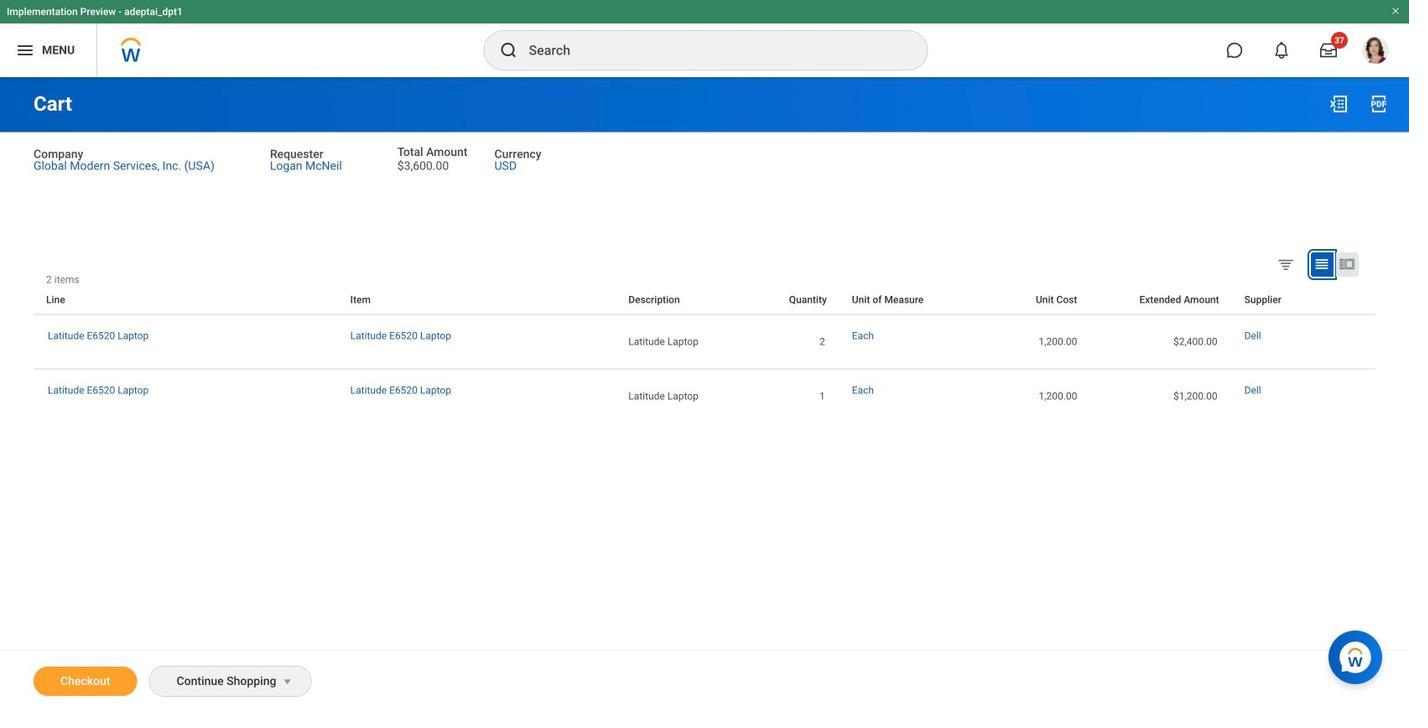 Task type: describe. For each thing, give the bounding box(es) containing it.
view printable version (pdf) image
[[1369, 94, 1390, 114]]

Toggle to Grid view radio
[[1312, 252, 1334, 277]]

select to filter grid data image
[[1277, 255, 1296, 273]]

toggle to grid view image
[[1314, 256, 1331, 273]]

justify image
[[15, 40, 35, 60]]

search image
[[499, 40, 519, 60]]

profile logan mcneil image
[[1363, 37, 1390, 67]]

Toggle to List Detail view radio
[[1337, 252, 1359, 277]]



Task type: locate. For each thing, give the bounding box(es) containing it.
banner
[[0, 0, 1410, 77]]

close environment banner image
[[1391, 6, 1401, 16]]

inbox large image
[[1321, 42, 1338, 59]]

caret down image
[[277, 675, 297, 689]]

option group
[[1274, 252, 1372, 280]]

notifications large image
[[1274, 42, 1291, 59]]

Search Workday  search field
[[529, 32, 893, 69]]

export to excel image
[[1329, 94, 1349, 114]]

toggle to list detail view image
[[1339, 256, 1356, 273]]

toolbar
[[1364, 274, 1376, 286]]

main content
[[0, 77, 1410, 712]]



Task type: vqa. For each thing, say whether or not it's contained in the screenshot.
second second Spin Button from the top
no



